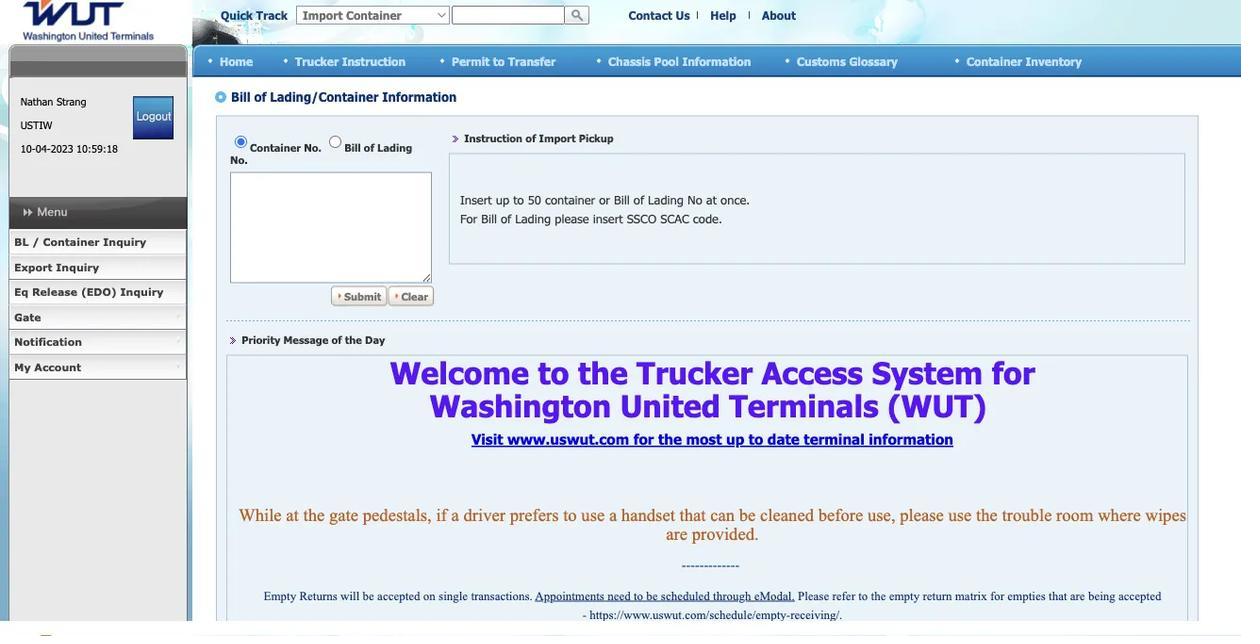 Task type: locate. For each thing, give the bounding box(es) containing it.
contact us link
[[629, 8, 690, 22]]

trucker instruction
[[295, 54, 406, 68]]

about link
[[762, 8, 796, 22]]

1 horizontal spatial container
[[967, 54, 1023, 68]]

eq release (edo) inquiry link
[[8, 280, 187, 305]]

strang
[[57, 95, 86, 108]]

help
[[711, 8, 737, 22]]

inquiry
[[103, 236, 146, 249], [56, 261, 99, 274], [120, 286, 164, 299]]

bl / container inquiry link
[[8, 230, 187, 255]]

bl / container inquiry
[[14, 236, 146, 249]]

quick
[[221, 8, 253, 22]]

nathan
[[20, 95, 53, 108]]

container left inventory
[[967, 54, 1023, 68]]

2023
[[51, 142, 73, 155]]

eq
[[14, 286, 29, 299]]

inquiry for (edo)
[[120, 286, 164, 299]]

login image
[[133, 96, 174, 140]]

contact us
[[629, 8, 690, 22]]

None text field
[[452, 6, 565, 25]]

eq release (edo) inquiry
[[14, 286, 164, 299]]

container
[[967, 54, 1023, 68], [43, 236, 100, 249]]

permit
[[452, 54, 490, 68]]

10-04-2023 10:59:18
[[20, 142, 118, 155]]

2 vertical spatial inquiry
[[120, 286, 164, 299]]

to
[[493, 54, 505, 68]]

inventory
[[1026, 54, 1082, 68]]

inquiry down bl / container inquiry
[[56, 261, 99, 274]]

inquiry up export inquiry link
[[103, 236, 146, 249]]

0 vertical spatial inquiry
[[103, 236, 146, 249]]

10:59:18
[[77, 142, 118, 155]]

chassis
[[609, 54, 651, 68]]

inquiry right (edo)
[[120, 286, 164, 299]]

ustiw
[[20, 119, 52, 132]]

transfer
[[508, 54, 556, 68]]

home
[[220, 54, 253, 68]]

container up export inquiry on the left of the page
[[43, 236, 100, 249]]

inquiry for container
[[103, 236, 146, 249]]

export inquiry link
[[8, 255, 187, 280]]

container inventory
[[967, 54, 1082, 68]]

about
[[762, 8, 796, 22]]

chassis pool information
[[609, 54, 751, 68]]

1 vertical spatial container
[[43, 236, 100, 249]]

0 vertical spatial container
[[967, 54, 1023, 68]]

export
[[14, 261, 52, 274]]

gate link
[[8, 305, 187, 330]]



Task type: describe. For each thing, give the bounding box(es) containing it.
0 horizontal spatial container
[[43, 236, 100, 249]]

/
[[32, 236, 39, 249]]

help link
[[711, 8, 737, 22]]

04-
[[36, 142, 51, 155]]

account
[[34, 361, 81, 374]]

my account
[[14, 361, 81, 374]]

1 vertical spatial inquiry
[[56, 261, 99, 274]]

customs
[[797, 54, 846, 68]]

trucker
[[295, 54, 339, 68]]

track
[[256, 8, 288, 22]]

quick track
[[221, 8, 288, 22]]

instruction
[[342, 54, 406, 68]]

export inquiry
[[14, 261, 99, 274]]

10-
[[20, 142, 36, 155]]

gate
[[14, 311, 41, 324]]

permit to transfer
[[452, 54, 556, 68]]

pool
[[654, 54, 679, 68]]

customs glossary
[[797, 54, 898, 68]]

information
[[682, 54, 751, 68]]

notification link
[[8, 330, 187, 355]]

us
[[676, 8, 690, 22]]

notification
[[14, 336, 82, 349]]

bl
[[14, 236, 29, 249]]

(edo)
[[81, 286, 117, 299]]

contact
[[629, 8, 673, 22]]

my
[[14, 361, 31, 374]]

nathan strang
[[20, 95, 86, 108]]

glossary
[[849, 54, 898, 68]]

release
[[32, 286, 77, 299]]

my account link
[[8, 355, 187, 380]]



Task type: vqa. For each thing, say whether or not it's contained in the screenshot.
the topmost The Id
no



